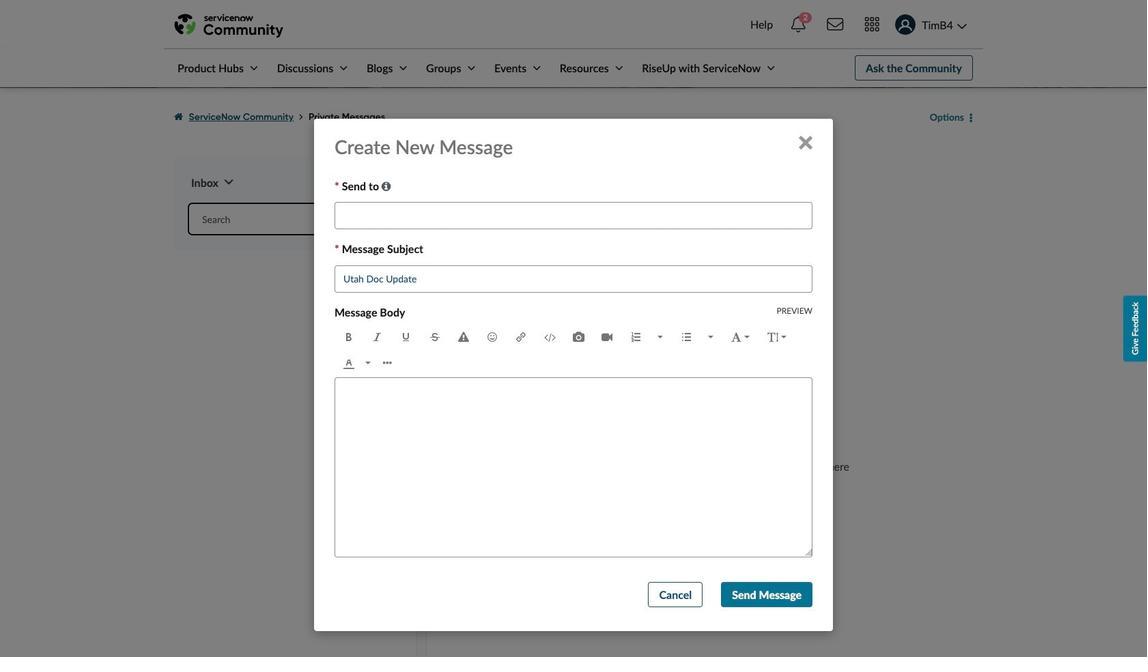 Task type: describe. For each thing, give the bounding box(es) containing it.
numbered list image
[[630, 331, 641, 342]]

1 horizontal spatial text color image
[[365, 362, 371, 365]]

expand toolbar image
[[383, 357, 394, 368]]

italic image
[[372, 331, 383, 342]]

users who have disabled private messages will be removed from the send list and not receive a message image
[[381, 181, 391, 192]]

0 horizontal spatial text color image
[[343, 357, 354, 368]]

insert photos image
[[573, 331, 584, 342]]

strikethrough image
[[429, 331, 440, 342]]

insert a spoiler tag image
[[458, 331, 469, 342]]

insert/edit code sample image
[[544, 331, 555, 342]]

1 horizontal spatial bullet list image
[[708, 336, 713, 339]]

insert video image
[[602, 331, 612, 342]]

close image
[[799, 136, 813, 150]]



Task type: locate. For each thing, give the bounding box(es) containing it.
Enter a user name text field
[[343, 207, 364, 225]]

list
[[174, 98, 921, 136]]

heading
[[335, 135, 513, 158]]

0 horizontal spatial bullet list image
[[681, 331, 692, 342]]

bold image
[[343, 331, 354, 342]]

bullet list image
[[681, 331, 692, 342], [708, 336, 713, 339]]

None text field
[[335, 265, 813, 293]]

dialog
[[314, 119, 833, 632]]

Search text field
[[188, 203, 413, 236]]

insert emoji image
[[487, 331, 498, 342]]

numbered list image
[[658, 336, 663, 339]]

text color image
[[343, 357, 354, 368], [365, 362, 371, 365]]

insert/edit link image
[[515, 331, 526, 342]]

None submit
[[648, 583, 703, 608], [721, 583, 813, 608], [648, 583, 703, 608], [721, 583, 813, 608]]

text color image down "bold" image on the bottom left of the page
[[343, 357, 354, 368]]

text color image left expand toolbar "image"
[[365, 362, 371, 365]]

underline image
[[401, 331, 412, 342]]

group
[[335, 325, 477, 350], [335, 325, 795, 376], [479, 325, 506, 350], [507, 325, 621, 350], [622, 325, 722, 350], [375, 351, 402, 376], [802, 547, 814, 558]]

menu bar
[[164, 49, 778, 87]]



Task type: vqa. For each thing, say whether or not it's contained in the screenshot.
search text box
yes



